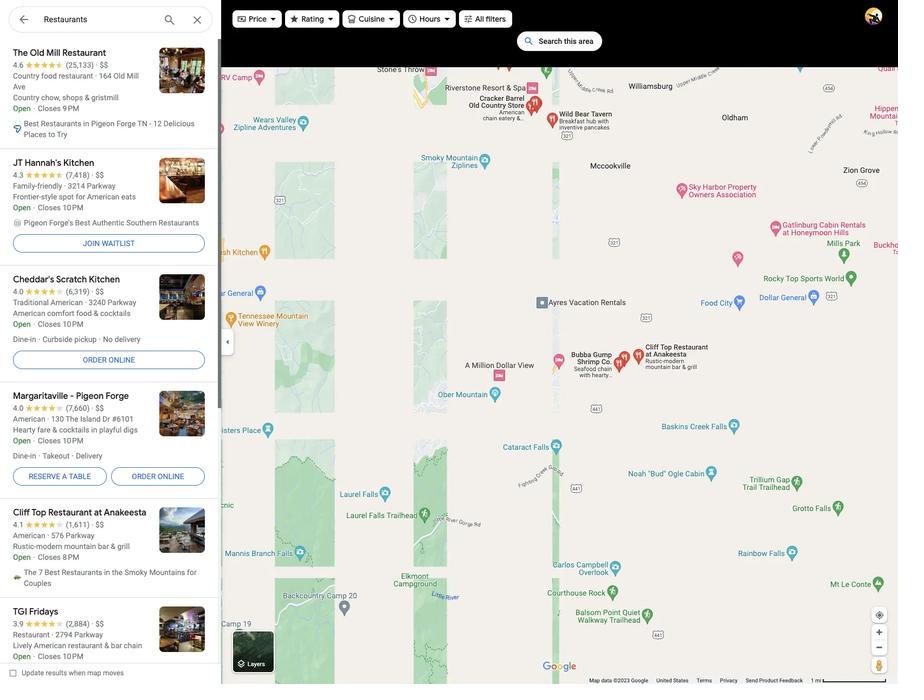 Task type: describe. For each thing, give the bounding box(es) containing it.
product
[[759, 677, 778, 683]]

online for the bottom order online link
[[158, 472, 184, 481]]

1 mi button
[[811, 677, 887, 683]]

results for restaurants feed
[[0, 39, 221, 684]]

area
[[579, 37, 594, 46]]

united
[[656, 677, 672, 683]]

rating button
[[285, 7, 339, 31]]

none field inside restaurants 'field'
[[44, 13, 154, 26]]

reserve a table
[[29, 472, 91, 481]]

united states button
[[656, 677, 689, 684]]

cuisine
[[359, 14, 385, 24]]

table
[[69, 472, 91, 481]]

data
[[601, 677, 612, 683]]

1 mi
[[811, 677, 821, 683]]

zoom out image
[[875, 643, 883, 651]]

a
[[62, 472, 67, 481]]

join waitlist link
[[13, 230, 205, 256]]

mi
[[815, 677, 821, 683]]

Restaurants field
[[9, 7, 212, 33]]

google account: ben nelson  
(ben.nelson1980@gmail.com) image
[[865, 7, 882, 25]]

when
[[69, 669, 86, 677]]

reserve
[[29, 472, 60, 481]]

order online for topmost order online link
[[83, 356, 135, 364]]

order online for the bottom order online link
[[132, 472, 184, 481]]


[[17, 12, 30, 27]]

moves
[[103, 669, 124, 677]]

Update results when map moves checkbox
[[10, 666, 124, 680]]

filters
[[486, 14, 506, 24]]

map
[[87, 669, 101, 677]]

send
[[746, 677, 758, 683]]

1 vertical spatial order online link
[[111, 463, 205, 489]]

update
[[22, 669, 44, 677]]

1
[[811, 677, 814, 683]]

privacy
[[720, 677, 738, 683]]

footer inside google maps element
[[589, 677, 811, 684]]



Task type: locate. For each thing, give the bounding box(es) containing it.
terms
[[697, 677, 712, 683]]

results
[[46, 669, 67, 677]]

order for topmost order online link
[[83, 356, 107, 364]]

 search field
[[9, 7, 212, 35]]

map
[[589, 677, 600, 683]]

rating
[[301, 14, 324, 24]]

send product feedback
[[746, 677, 803, 683]]

0 vertical spatial order online
[[83, 356, 135, 364]]

footer
[[589, 677, 811, 684]]

states
[[673, 677, 689, 683]]

all filters
[[475, 14, 506, 24]]

1 horizontal spatial online
[[158, 472, 184, 481]]

price
[[249, 14, 267, 24]]

send product feedback button
[[746, 677, 803, 684]]

this
[[564, 37, 577, 46]]

1 vertical spatial order
[[132, 472, 156, 481]]

online for topmost order online link
[[109, 356, 135, 364]]

show street view coverage image
[[872, 657, 887, 673]]

map data ©2023 google
[[589, 677, 648, 683]]

join
[[83, 239, 100, 248]]

hours button
[[403, 7, 456, 31]]

search this area button
[[517, 31, 602, 51]]

 button
[[9, 7, 39, 35]]

privacy button
[[720, 677, 738, 684]]

reserve a table link
[[13, 463, 107, 489]]

terms button
[[697, 677, 712, 684]]

online
[[109, 356, 135, 364], [158, 472, 184, 481]]

show your location image
[[875, 610, 885, 620]]

google
[[631, 677, 648, 683]]

order online link
[[13, 347, 205, 373], [111, 463, 205, 489]]

feedback
[[779, 677, 803, 683]]

cuisine button
[[342, 7, 400, 31]]

price button
[[233, 7, 282, 31]]

footer containing map data ©2023 google
[[589, 677, 811, 684]]

0 vertical spatial online
[[109, 356, 135, 364]]

update results when map moves
[[22, 669, 124, 677]]

1 horizontal spatial order
[[132, 472, 156, 481]]

order online
[[83, 356, 135, 364], [132, 472, 184, 481]]

waitlist
[[102, 239, 135, 248]]

all filters button
[[459, 7, 512, 31]]

hours
[[420, 14, 440, 24]]

1 vertical spatial online
[[158, 472, 184, 481]]

0 vertical spatial order online link
[[13, 347, 205, 373]]

google maps element
[[0, 0, 898, 684]]

search this area
[[539, 37, 594, 46]]

None field
[[44, 13, 154, 26]]

0 vertical spatial order
[[83, 356, 107, 364]]

all
[[475, 14, 484, 24]]

layers
[[248, 661, 265, 668]]

order for the bottom order online link
[[132, 472, 156, 481]]

0 horizontal spatial order
[[83, 356, 107, 364]]

order
[[83, 356, 107, 364], [132, 472, 156, 481]]

collapse side panel image
[[222, 336, 234, 348]]

zoom in image
[[875, 628, 883, 636]]

search
[[539, 37, 562, 46]]

united states
[[656, 677, 689, 683]]

©2023
[[613, 677, 630, 683]]

1 vertical spatial order online
[[132, 472, 184, 481]]

join waitlist
[[83, 239, 135, 248]]

0 horizontal spatial online
[[109, 356, 135, 364]]



Task type: vqa. For each thing, say whether or not it's contained in the screenshot.
'Send Product Feedback' BUTTON
yes



